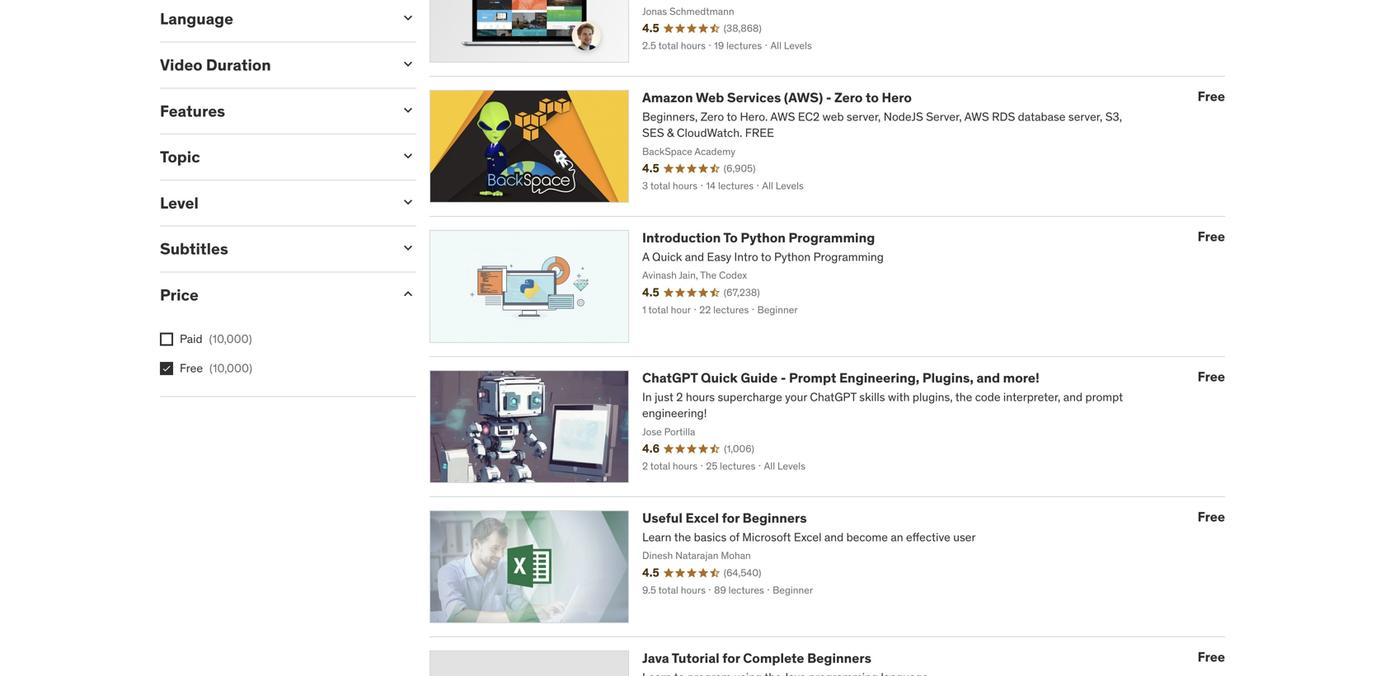 Task type: describe. For each thing, give the bounding box(es) containing it.
java tutorial for complete beginners link
[[643, 650, 872, 667]]

free for amazon web services (aws) - zero to hero
[[1198, 88, 1226, 105]]

paid (10,000)
[[180, 331, 252, 346]]

1 vertical spatial beginners
[[808, 650, 872, 667]]

small image for level
[[400, 194, 417, 210]]

small image for features
[[400, 102, 417, 118]]

introduction to python programming link
[[643, 229, 875, 246]]

topic
[[160, 147, 200, 167]]

0 horizontal spatial beginners
[[743, 510, 807, 527]]

java tutorial for complete beginners
[[643, 650, 872, 667]]

(10,000) for free (10,000)
[[210, 361, 252, 376]]

1 horizontal spatial -
[[826, 89, 832, 106]]

duration
[[206, 55, 271, 75]]

free for chatgpt quick guide - prompt engineering, plugins, and more!
[[1198, 368, 1226, 385]]

xsmall image for paid
[[160, 333, 173, 346]]

level
[[160, 193, 199, 213]]

free for useful excel for beginners
[[1198, 508, 1226, 525]]

video
[[160, 55, 203, 75]]

guide
[[741, 369, 778, 386]]

0 horizontal spatial -
[[781, 369, 786, 386]]

language button
[[160, 9, 387, 29]]

price button
[[160, 285, 387, 305]]

hero
[[882, 89, 912, 106]]

(10,000) for paid (10,000)
[[209, 331, 252, 346]]

features button
[[160, 101, 387, 121]]

python
[[741, 229, 786, 246]]

small image for language
[[400, 10, 417, 26]]

small image for subtitles
[[400, 240, 417, 256]]

web
[[696, 89, 724, 106]]

tutorial
[[672, 650, 720, 667]]

more!
[[1003, 369, 1040, 386]]

amazon web services (aws) - zero to hero link
[[643, 89, 912, 106]]

useful excel for beginners link
[[643, 510, 807, 527]]

for for complete
[[723, 650, 740, 667]]

programming
[[789, 229, 875, 246]]

plugins,
[[923, 369, 974, 386]]

chatgpt quick guide - prompt engineering, plugins, and more!
[[643, 369, 1040, 386]]

video duration
[[160, 55, 271, 75]]

(aws)
[[784, 89, 823, 106]]



Task type: vqa. For each thing, say whether or not it's contained in the screenshot.
small image associated with Video Duration
yes



Task type: locate. For each thing, give the bounding box(es) containing it.
1 small image from the top
[[400, 56, 417, 72]]

prompt
[[789, 369, 837, 386]]

for for beginners
[[722, 510, 740, 527]]

3 small image from the top
[[400, 286, 417, 302]]

1 horizontal spatial beginners
[[808, 650, 872, 667]]

xsmall image
[[160, 333, 173, 346], [160, 362, 173, 375]]

(10,000) down the paid (10,000)
[[210, 361, 252, 376]]

4 small image from the top
[[400, 240, 417, 256]]

2 vertical spatial small image
[[400, 286, 417, 302]]

2 small image from the top
[[400, 102, 417, 118]]

xsmall image left free (10,000)
[[160, 362, 173, 375]]

chatgpt quick guide - prompt engineering, plugins, and more! link
[[643, 369, 1040, 386]]

small image for price
[[400, 286, 417, 302]]

to
[[724, 229, 738, 246]]

free for introduction to python programming
[[1198, 228, 1226, 245]]

small image for topic
[[400, 148, 417, 164]]

0 vertical spatial xsmall image
[[160, 333, 173, 346]]

1 vertical spatial xsmall image
[[160, 362, 173, 375]]

free
[[1198, 88, 1226, 105], [1198, 228, 1226, 245], [180, 361, 203, 376], [1198, 368, 1226, 385], [1198, 508, 1226, 525], [1198, 649, 1226, 666]]

paid
[[180, 331, 203, 346]]

amazon
[[643, 89, 693, 106]]

small image
[[400, 56, 417, 72], [400, 102, 417, 118], [400, 148, 417, 164], [400, 240, 417, 256]]

features
[[160, 101, 225, 121]]

for
[[722, 510, 740, 527], [723, 650, 740, 667]]

for right excel
[[722, 510, 740, 527]]

language
[[160, 9, 233, 29]]

1 vertical spatial (10,000)
[[210, 361, 252, 376]]

topic button
[[160, 147, 387, 167]]

java
[[643, 650, 669, 667]]

-
[[826, 89, 832, 106], [781, 369, 786, 386]]

free (10,000)
[[180, 361, 252, 376]]

0 vertical spatial for
[[722, 510, 740, 527]]

xsmall image for free
[[160, 362, 173, 375]]

(10,000)
[[209, 331, 252, 346], [210, 361, 252, 376]]

1 xsmall image from the top
[[160, 333, 173, 346]]

beginners right excel
[[743, 510, 807, 527]]

xsmall image left paid
[[160, 333, 173, 346]]

introduction to python programming
[[643, 229, 875, 246]]

0 vertical spatial beginners
[[743, 510, 807, 527]]

3 small image from the top
[[400, 148, 417, 164]]

small image for video duration
[[400, 56, 417, 72]]

zero
[[835, 89, 863, 106]]

complete
[[743, 650, 805, 667]]

1 vertical spatial small image
[[400, 194, 417, 210]]

2 small image from the top
[[400, 194, 417, 210]]

1 vertical spatial -
[[781, 369, 786, 386]]

price
[[160, 285, 199, 305]]

beginners
[[743, 510, 807, 527], [808, 650, 872, 667]]

useful
[[643, 510, 683, 527]]

beginners right complete
[[808, 650, 872, 667]]

amazon web services (aws) - zero to hero
[[643, 89, 912, 106]]

excel
[[686, 510, 719, 527]]

services
[[727, 89, 781, 106]]

useful excel for beginners
[[643, 510, 807, 527]]

0 vertical spatial (10,000)
[[209, 331, 252, 346]]

- right guide
[[781, 369, 786, 386]]

small image
[[400, 10, 417, 26], [400, 194, 417, 210], [400, 286, 417, 302]]

2 xsmall image from the top
[[160, 362, 173, 375]]

0 vertical spatial small image
[[400, 10, 417, 26]]

subtitles
[[160, 239, 228, 259]]

0 vertical spatial -
[[826, 89, 832, 106]]

free for java tutorial for complete beginners
[[1198, 649, 1226, 666]]

1 small image from the top
[[400, 10, 417, 26]]

and
[[977, 369, 1001, 386]]

introduction
[[643, 229, 721, 246]]

level button
[[160, 193, 387, 213]]

engineering,
[[840, 369, 920, 386]]

for right tutorial
[[723, 650, 740, 667]]

to
[[866, 89, 879, 106]]

(10,000) up free (10,000)
[[209, 331, 252, 346]]

quick
[[701, 369, 738, 386]]

- left zero
[[826, 89, 832, 106]]

1 vertical spatial for
[[723, 650, 740, 667]]

video duration button
[[160, 55, 387, 75]]

subtitles button
[[160, 239, 387, 259]]

chatgpt
[[643, 369, 698, 386]]



